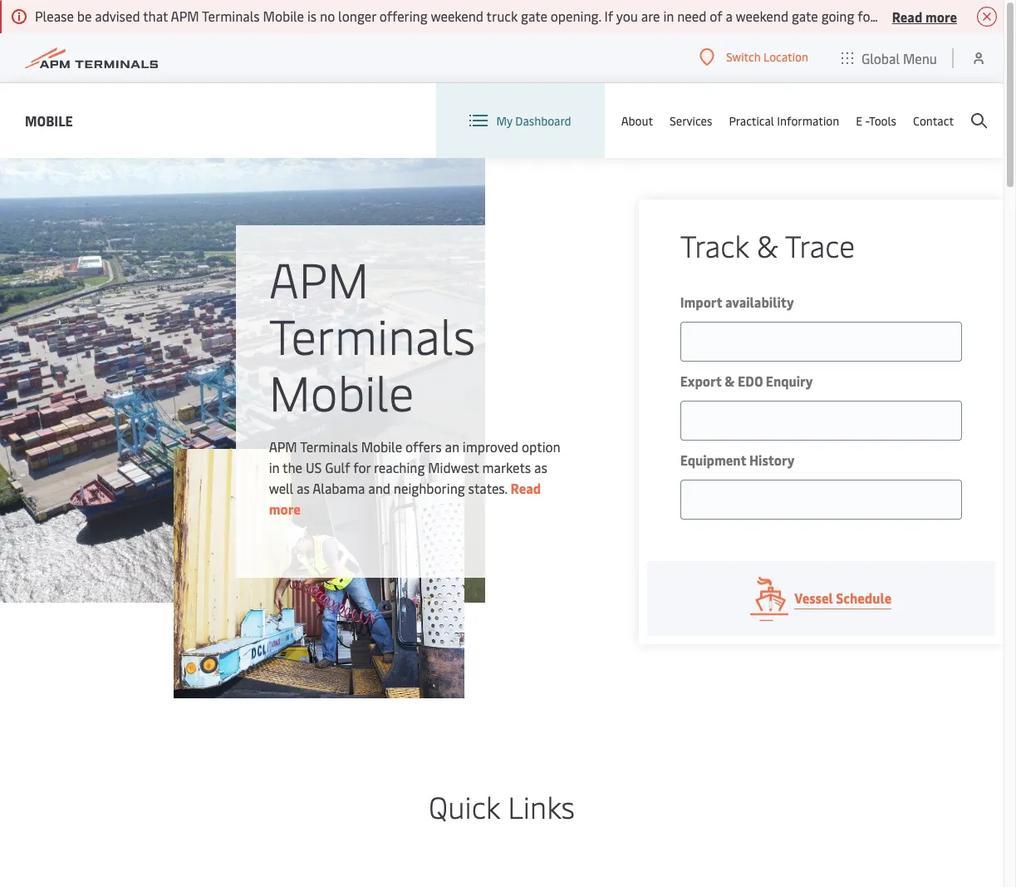 Task type: locate. For each thing, give the bounding box(es) containing it.
edo
[[738, 372, 763, 390]]

trace
[[785, 224, 856, 265]]

0 horizontal spatial in
[[269, 458, 280, 476]]

0 horizontal spatial &
[[725, 372, 735, 390]]

0 vertical spatial apm
[[171, 7, 199, 25]]

read for 'read more' link
[[511, 478, 541, 497]]

apm inside apm terminals mobile
[[269, 245, 369, 311]]

more left close alert image
[[926, 7, 958, 25]]

my
[[497, 113, 513, 128]]

0 vertical spatial more
[[926, 7, 958, 25]]

in
[[664, 7, 674, 25], [269, 458, 280, 476]]

track
[[681, 224, 750, 265]]

more down well
[[269, 499, 301, 518]]

0 horizontal spatial read more
[[269, 478, 541, 518]]

0 horizontal spatial read
[[511, 478, 541, 497]]

apm for apm terminals mobile offers an improved option in the us gulf for reaching midwest markets as well as alabama and neighboring states.
[[269, 437, 297, 455]]

about
[[622, 113, 653, 128]]

read for read more button
[[893, 7, 923, 25]]

0 horizontal spatial gate
[[521, 7, 548, 25]]

global
[[862, 49, 900, 67]]

1 vertical spatial more
[[269, 499, 301, 518]]

2 vertical spatial terminals
[[300, 437, 358, 455]]

1 vertical spatial apm
[[269, 245, 369, 311]]

us
[[306, 458, 322, 476]]

read more button
[[893, 6, 958, 27]]

1 vertical spatial read more
[[269, 478, 541, 518]]

0 horizontal spatial more
[[269, 499, 301, 518]]

more inside read more
[[269, 499, 301, 518]]

1 horizontal spatial more
[[926, 7, 958, 25]]

global menu button
[[826, 33, 954, 83]]

in right are
[[664, 7, 674, 25]]

1 horizontal spatial &
[[757, 224, 779, 265]]

option
[[522, 437, 561, 455]]

going
[[822, 7, 855, 25]]

1 vertical spatial in
[[269, 458, 280, 476]]

1 horizontal spatial as
[[535, 458, 548, 476]]

practical information
[[729, 113, 840, 128]]

apm
[[171, 7, 199, 25], [269, 245, 369, 311], [269, 437, 297, 455]]

and
[[368, 478, 391, 497]]

offers
[[406, 437, 442, 455]]

email
[[953, 7, 986, 25]]

weekend left truck
[[431, 7, 484, 25]]

read more
[[893, 7, 958, 25], [269, 478, 541, 518]]

read down markets
[[511, 478, 541, 497]]

read inside read more
[[511, 478, 541, 497]]

reaching
[[374, 458, 425, 476]]

0 horizontal spatial weekend
[[431, 7, 484, 25]]

& for trace
[[757, 224, 779, 265]]

1 horizontal spatial read
[[893, 7, 923, 25]]

terminals
[[202, 7, 260, 25], [269, 301, 476, 367], [300, 437, 358, 455]]

import availability
[[681, 293, 794, 311]]

0 vertical spatial &
[[757, 224, 779, 265]]

xin da yang zhou  docked at apm terminals mobile image
[[0, 158, 485, 603]]

services button
[[670, 83, 713, 158]]

in left the
[[269, 458, 280, 476]]

0 vertical spatial read more
[[893, 7, 958, 25]]

dashboard
[[516, 113, 572, 128]]

2 vertical spatial apm
[[269, 437, 297, 455]]

terminals inside apm terminals mobile offers an improved option in the us gulf for reaching midwest markets as well as alabama and neighboring states.
[[300, 437, 358, 455]]

read more up menu
[[893, 7, 958, 25]]

please be advised that apm terminals mobile is no longer offering weekend truck gate opening. if you are in need of a weekend gate going forward, please email
[[35, 7, 989, 25]]

contact
[[914, 113, 954, 128]]

read more down reaching
[[269, 478, 541, 518]]

close alert image
[[978, 7, 998, 27]]

1 vertical spatial terminals
[[269, 301, 476, 367]]

1 horizontal spatial weekend
[[736, 7, 789, 25]]

availability
[[726, 293, 794, 311]]

& left edo
[[725, 372, 735, 390]]

gate left "going"
[[792, 7, 819, 25]]

1 horizontal spatial read more
[[893, 7, 958, 25]]

as down option
[[535, 458, 548, 476]]

gate
[[521, 7, 548, 25], [792, 7, 819, 25]]

mobile inside apm terminals mobile offers an improved option in the us gulf for reaching midwest markets as well as alabama and neighboring states.
[[361, 437, 403, 455]]

vessel schedule
[[795, 589, 892, 607]]

no
[[320, 7, 335, 25]]

read inside read more button
[[893, 7, 923, 25]]

gate right truck
[[521, 7, 548, 25]]

weekend
[[431, 7, 484, 25], [736, 7, 789, 25]]

& left trace
[[757, 224, 779, 265]]

read up "global menu" on the right of page
[[893, 7, 923, 25]]

as right well
[[297, 478, 310, 497]]

my dashboard button
[[470, 83, 572, 158]]

mobile
[[263, 7, 304, 25], [25, 111, 73, 129], [269, 358, 414, 424], [361, 437, 403, 455]]

terminals for apm terminals mobile
[[269, 301, 476, 367]]

is
[[308, 7, 317, 25]]

1 horizontal spatial gate
[[792, 7, 819, 25]]

you
[[617, 7, 638, 25]]

truck
[[487, 7, 518, 25]]

location
[[764, 49, 809, 65]]

more for 'read more' link
[[269, 499, 301, 518]]

contact button
[[914, 83, 954, 158]]

as
[[535, 458, 548, 476], [297, 478, 310, 497]]

tools
[[870, 113, 897, 128]]

0 horizontal spatial as
[[297, 478, 310, 497]]

midwest
[[428, 458, 479, 476]]

1 horizontal spatial in
[[664, 7, 674, 25]]

of
[[710, 7, 723, 25]]

mobile inside apm terminals mobile
[[269, 358, 414, 424]]

read
[[893, 7, 923, 25], [511, 478, 541, 497]]

alabama
[[313, 478, 365, 497]]

weekend right a
[[736, 7, 789, 25]]

if
[[605, 7, 614, 25]]

practical
[[729, 113, 775, 128]]

0 vertical spatial read
[[893, 7, 923, 25]]

switch location
[[727, 49, 809, 65]]

my dashboard
[[497, 113, 572, 128]]

1 vertical spatial &
[[725, 372, 735, 390]]

more inside read more button
[[926, 7, 958, 25]]

more
[[926, 7, 958, 25], [269, 499, 301, 518]]

1 vertical spatial read
[[511, 478, 541, 497]]

gulf
[[325, 458, 350, 476]]

&
[[757, 224, 779, 265], [725, 372, 735, 390]]

improved
[[463, 437, 519, 455]]

apm inside apm terminals mobile offers an improved option in the us gulf for reaching midwest markets as well as alabama and neighboring states.
[[269, 437, 297, 455]]

export
[[681, 372, 722, 390]]

0 vertical spatial terminals
[[202, 7, 260, 25]]

opening.
[[551, 7, 602, 25]]



Task type: describe. For each thing, give the bounding box(es) containing it.
a
[[726, 7, 733, 25]]

read more for 'read more' link
[[269, 478, 541, 518]]

please
[[35, 7, 74, 25]]

well
[[269, 478, 294, 497]]

e -tools
[[857, 113, 897, 128]]

apm terminals mobile offers an improved option in the us gulf for reaching midwest markets as well as alabama and neighboring states.
[[269, 437, 561, 497]]

e -tools button
[[857, 83, 897, 158]]

apm terminals mobile
[[269, 245, 476, 424]]

track & trace
[[681, 224, 856, 265]]

1 gate from the left
[[521, 7, 548, 25]]

apm for apm terminals mobile
[[269, 245, 369, 311]]

read more for read more button
[[893, 7, 958, 25]]

menu
[[904, 49, 938, 67]]

read more link
[[269, 478, 541, 518]]

schedule
[[837, 589, 892, 607]]

neighboring
[[394, 478, 465, 497]]

0 vertical spatial in
[[664, 7, 674, 25]]

vessel schedule link
[[647, 561, 996, 636]]

switch location button
[[700, 48, 809, 66]]

information
[[778, 113, 840, 128]]

longer
[[338, 7, 376, 25]]

switch
[[727, 49, 761, 65]]

forward,
[[858, 7, 908, 25]]

the
[[283, 458, 303, 476]]

quick
[[429, 786, 501, 826]]

states.
[[469, 478, 508, 497]]

that
[[143, 7, 168, 25]]

please
[[912, 7, 950, 25]]

vessel
[[795, 589, 834, 607]]

global menu
[[862, 49, 938, 67]]

history
[[750, 451, 795, 469]]

markets
[[483, 458, 531, 476]]

links
[[508, 786, 575, 826]]

1 vertical spatial as
[[297, 478, 310, 497]]

terminals for apm terminals mobile offers an improved option in the us gulf for reaching midwest markets as well as alabama and neighboring states.
[[300, 437, 358, 455]]

need
[[678, 7, 707, 25]]

equipment history
[[681, 451, 795, 469]]

enquiry
[[766, 372, 814, 390]]

export & edo enquiry
[[681, 372, 814, 390]]

equipment
[[681, 451, 747, 469]]

mobile secondary image
[[174, 449, 465, 698]]

1 weekend from the left
[[431, 7, 484, 25]]

more for read more button
[[926, 7, 958, 25]]

2 weekend from the left
[[736, 7, 789, 25]]

for
[[354, 458, 371, 476]]

in inside apm terminals mobile offers an improved option in the us gulf for reaching midwest markets as well as alabama and neighboring states.
[[269, 458, 280, 476]]

quick links
[[429, 786, 575, 826]]

practical information button
[[729, 83, 840, 158]]

2 gate from the left
[[792, 7, 819, 25]]

import
[[681, 293, 723, 311]]

e
[[857, 113, 863, 128]]

mobile link
[[25, 110, 73, 131]]

services
[[670, 113, 713, 128]]

about button
[[622, 83, 653, 158]]

& for edo
[[725, 372, 735, 390]]

an
[[445, 437, 460, 455]]

-
[[866, 113, 870, 128]]

offering
[[380, 7, 428, 25]]

advised
[[95, 7, 140, 25]]

0 vertical spatial as
[[535, 458, 548, 476]]

are
[[642, 7, 661, 25]]

be
[[77, 7, 92, 25]]



Task type: vqa. For each thing, say whether or not it's contained in the screenshot.
EDO the &
yes



